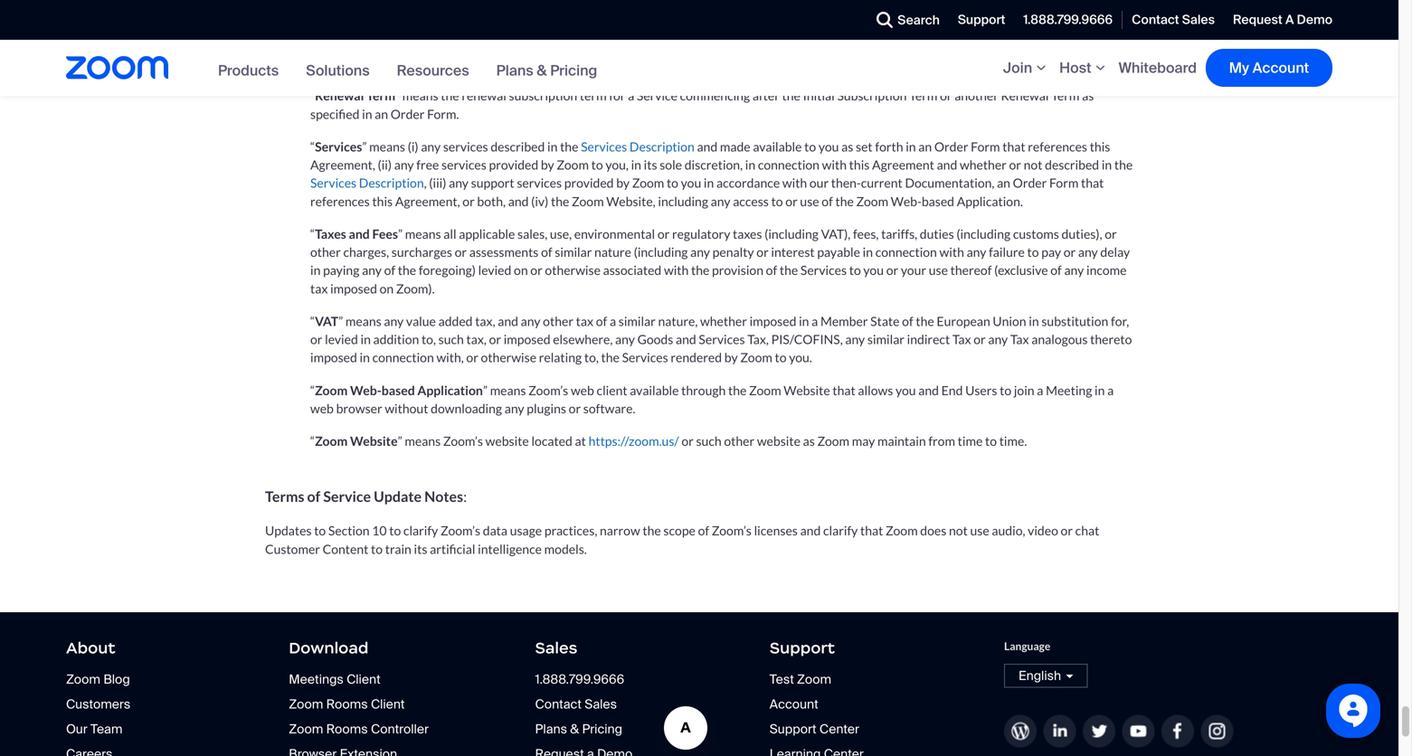 Task type: describe. For each thing, give the bounding box(es) containing it.
0 horizontal spatial service
[[323, 488, 371, 505]]

or down taxes
[[757, 244, 769, 260]]

downloading
[[431, 401, 502, 416]]

as inside "and made available to you as set forth in an order form that references this agreement, (ii) any free services provided by zoom to you, in its sole discretion, in connection with this agreement and whether or not described in the services description"
[[841, 139, 853, 154]]

tax inside " means any value added tax, and any other tax of a similar nature, whether imposed in a member state of the european union in substitution for, or levied in addition to, such tax, or imposed elsewhere, any goods and services tax, pis/cofins, any similar indirect tax or any tax analogous thereto imposed in connection with, or otherwise relating to, the services rendered by zoom to you.
[[576, 313, 594, 329]]

zoom's up artificial
[[441, 523, 480, 538]]

that inside "and made available to you as set forth in an order form that references this agreement, (ii) any free services provided by zoom to you, in its sole discretion, in connection with this agreement and whether or not described in the services description"
[[1003, 139, 1026, 154]]

services up you, at the top
[[581, 139, 627, 154]]

zoom inside " means zoom's web client available through the zoom website that allows you and end users to join a meeting in a web browser without downloading any plugins or software.
[[749, 383, 781, 398]]

contact inside 1.888.799.9666 contact sales plans & pricing
[[535, 696, 582, 713]]

request a demo
[[1233, 11, 1333, 28]]

with inside "and made available to you as set forth in an order form that references this agreement, (ii) any free services provided by zoom to you, in its sole discretion, in connection with this agreement and whether or not described in the services description"
[[822, 157, 847, 172]]

notes
[[424, 488, 463, 505]]

meetings client link
[[289, 671, 381, 688]]

any up addition
[[384, 313, 404, 329]]

member
[[821, 313, 868, 329]]

to inside " means any value added tax, and any other tax of a similar nature, whether imposed in a member state of the european union in substitution for, or levied in addition to, such tax, or imposed elsewhere, any goods and services tax, pis/cofins, any similar indirect tax or any tax analogous thereto imposed in connection with, or otherwise relating to, the services rendered by zoom to you.
[[775, 350, 787, 365]]

0 vertical spatial plans & pricing link
[[496, 61, 597, 80]]

otherwise inside " means any value added tax, and any other tax of a similar nature, whether imposed in a member state of the european union in substitution for, or levied in addition to, such tax, or imposed elsewhere, any goods and services tax, pis/cofins, any similar indirect tax or any tax analogous thereto imposed in connection with, or otherwise relating to, the services rendered by zoom to you.
[[481, 350, 537, 365]]

0 horizontal spatial (including
[[634, 244, 688, 260]]

2 horizontal spatial similar
[[868, 332, 905, 347]]

imposed inside " means all applicable sales, use, environmental or regulatory taxes (including vat), fees, tariffs, duties (including customs duties), or other charges, surcharges or assessments of similar nature (including any penalty or interest payable in connection with any failure to pay or any delay in paying any of the foregoing) levied on or otherwise associated with the provision of the services to you or your use thereof (exclusive of any income tax imposed on zoom).
[[330, 281, 377, 296]]

any down regulatory
[[690, 244, 710, 260]]

in inside , (iii) any support services provided by zoom to you in accordance with our then-current documentation, an order form that references this agreement, or both, and (iv) the zoom website, including any access to or use of the zoom web-based application.
[[704, 175, 714, 191]]

a
[[1286, 11, 1294, 28]]

the inside updates to section 10 to clarify zoom's data usage practices, narrow the scope of zoom's licenses and clarify that zoom does not use audio, video or chat customer content to train its artificial intelligence models.
[[643, 523, 661, 538]]

union
[[993, 313, 1026, 329]]

in up pis/cofins,
[[799, 313, 809, 329]]

addition
[[373, 332, 419, 347]]

meetings client zoom rooms client zoom rooms controller
[[289, 671, 429, 738]]

imposed up tax,
[[750, 313, 796, 329]]

0 horizontal spatial 1.888.799.9666 link
[[535, 671, 624, 688]]

about
[[66, 638, 115, 658]]

similar inside " means all applicable sales, use, environmental or regulatory taxes (including vat), fees, tariffs, duties (including customs duties), or other charges, surcharges or assessments of similar nature (including any penalty or interest payable in connection with any failure to pay or any delay in paying any of the foregoing) levied on or otherwise associated with the provision of the services to you or your use thereof (exclusive of any income tax imposed on zoom).
[[555, 244, 592, 260]]

0 vertical spatial plans
[[496, 61, 534, 80]]

1 vertical spatial plans & pricing link
[[535, 721, 622, 738]]

not inside updates to section 10 to clarify zoom's data usage practices, narrow the scope of zoom's licenses and clarify that zoom does not use audio, video or chat customer content to train its artificial intelligence models.
[[949, 523, 968, 538]]

any right (i)
[[421, 139, 441, 154]]

the up the indirect
[[916, 313, 934, 329]]

by inside , (iii) any support services provided by zoom to you in accordance with our then-current documentation, an order form that references this agreement, or both, and (iv) the zoom website, including any access to or use of the zoom web-based application.
[[616, 175, 630, 191]]

or down all
[[455, 244, 467, 260]]

any inside " means any copyright, patent, trade secret, know-how, trademark, servicemark, trade name, rights of publicity, or other intellectual property or proprietary rights.
[[465, 37, 485, 52]]

the right after
[[782, 88, 801, 103]]

pricing inside 1.888.799.9666 contact sales plans & pricing
[[582, 721, 622, 738]]

2 horizontal spatial sales
[[1182, 11, 1215, 28]]

delay
[[1100, 244, 1130, 260]]

plans & pricing
[[496, 61, 597, 80]]

otherwise inside " means all applicable sales, use, environmental or regulatory taxes (including vat), fees, tariffs, duties (including customs duties), or other charges, surcharges or assessments of similar nature (including any penalty or interest payable in connection with any failure to pay or any delay in paying any of the foregoing) levied on or otherwise associated with the provision of the services to you or your use thereof (exclusive of any income tax imposed on zoom).
[[545, 263, 601, 278]]

or down " vat
[[310, 332, 322, 347]]

in right you, at the top
[[631, 157, 641, 172]]

audio,
[[992, 523, 1025, 538]]

use inside updates to section 10 to clarify zoom's data usage practices, narrow the scope of zoom's licenses and clarify that zoom does not use audio, video or chat customer content to train its artificial intelligence models.
[[970, 523, 989, 538]]

1.888.799.9666 for 1.888.799.9666 contact sales plans & pricing
[[535, 671, 624, 688]]

2 tax from the left
[[1010, 332, 1029, 347]]

1 horizontal spatial contact sales link
[[1123, 0, 1224, 40]]

state
[[870, 313, 900, 329]]

you.
[[789, 350, 812, 365]]

1 vertical spatial this
[[849, 157, 870, 172]]

" means zoom's web client available through the zoom website that allows you and end users to join a meeting in a web browser without downloading any plugins or software.
[[310, 383, 1114, 416]]

of up elsewhere,
[[596, 313, 607, 329]]

its inside "and made available to you as set forth in an order form that references this agreement, (ii) any free services provided by zoom to you, in its sole discretion, in connection with this agreement and whether or not described in the services description"
[[644, 157, 657, 172]]

resources button
[[397, 61, 469, 80]]

1 horizontal spatial (including
[[765, 226, 819, 242]]

client
[[597, 383, 627, 398]]

connection inside "and made available to you as set forth in an order form that references this agreement, (ii) any free services provided by zoom to you, in its sole discretion, in connection with this agreement and whether or not described in the services description"
[[758, 157, 820, 172]]

or inside means the renewal subscription term for a service commencing after the initial subscription term or another renewal term as specified in an order form.
[[940, 88, 952, 103]]

zoom blog image
[[1004, 715, 1037, 748]]

agreement, inside , (iii) any support services provided by zoom to you in accordance with our then-current documentation, an order form that references this agreement, or both, and (iv) the zoom website, including any access to or use of the zoom web-based application.
[[395, 193, 460, 209]]

at
[[575, 433, 586, 449]]

to left pay
[[1027, 244, 1039, 260]]

our
[[810, 175, 829, 191]]

0 horizontal spatial on
[[380, 281, 394, 296]]

zoom logo image
[[66, 56, 168, 80]]

and down nature,
[[676, 332, 696, 347]]

proprietary
[[441, 55, 505, 71]]

of down "use,"
[[541, 244, 552, 260]]

does
[[920, 523, 947, 538]]

fees
[[372, 226, 398, 242]]

you inside " means all applicable sales, use, environmental or regulatory taxes (including vat), fees, tariffs, duties (including customs duties), or other charges, surcharges or assessments of similar nature (including any penalty or interest payable in connection with any failure to pay or any delay in paying any of the foregoing) levied on or otherwise associated with the provision of the services to you or your use thereof (exclusive of any income tax imposed on zoom).
[[863, 263, 884, 278]]

0 vertical spatial services
[[443, 139, 488, 154]]

order inside "and made available to you as set forth in an order form that references this agreement, (ii) any free services provided by zoom to you, in its sole discretion, in connection with this agreement and whether or not described in the services description"
[[934, 139, 968, 154]]

english
[[1019, 668, 1061, 684]]

of down interest
[[766, 263, 777, 278]]

:
[[463, 488, 467, 505]]

support for support link to the left
[[770, 638, 835, 658]]

or right pay
[[1064, 244, 1076, 260]]

regulatory
[[672, 226, 730, 242]]

" for " zoom website " means zoom's website located at https://zoom.us/ or such other website as zoom may maintain from time to time.
[[310, 433, 315, 449]]

to up our
[[804, 139, 816, 154]]

with right associated
[[664, 263, 689, 278]]

a inside means the renewal subscription term for a service commencing after the initial subscription term or another renewal term as specified in an order form.
[[628, 88, 634, 103]]

zoom's down downloading
[[443, 433, 483, 449]]

website inside " means zoom's web client available through the zoom website that allows you and end users to join a meeting in a web browser without downloading any plugins or software.
[[784, 383, 830, 398]]

in left addition
[[361, 332, 371, 347]]

trademark,
[[722, 37, 783, 52]]

test zoom account support center
[[770, 671, 859, 738]]

0 vertical spatial this
[[1090, 139, 1110, 154]]

other inside " means any copyright, patent, trade secret, know-how, trademark, servicemark, trade name, rights of publicity, or other intellectual property or proprietary rights.
[[1042, 37, 1072, 52]]

means down without
[[405, 433, 441, 449]]

access
[[733, 193, 769, 209]]

any down union
[[988, 332, 1008, 347]]

the down subscription
[[560, 139, 578, 154]]

" proprietary rights
[[310, 37, 420, 52]]

" for " renewal term "
[[310, 88, 315, 103]]

to left section
[[314, 523, 326, 538]]

rights.
[[507, 55, 542, 71]]

free
[[416, 157, 439, 172]]

" inside " means any value added tax, and any other tax of a similar nature, whether imposed in a member state of the european union in substitution for, or levied in addition to, such tax, or imposed elsewhere, any goods and services tax, pis/cofins, any similar indirect tax or any tax analogous thereto imposed in connection with, or otherwise relating to, the services rendered by zoom to you.
[[338, 313, 343, 329]]

any up thereof
[[967, 244, 986, 260]]

available inside " means zoom's web client available through the zoom website that allows you and end users to join a meeting in a web browser without downloading any plugins or software.
[[630, 383, 679, 398]]

without
[[385, 401, 428, 416]]

1 vertical spatial sales
[[535, 638, 578, 658]]

proprietary
[[315, 37, 381, 52]]

zoom twitter image
[[1083, 715, 1115, 748]]

any down the charges,
[[362, 263, 382, 278]]

in down "fees,"
[[863, 244, 873, 260]]

test zoom link
[[770, 671, 831, 688]]

use inside , (iii) any support services provided by zoom to you in accordance with our then-current documentation, an order form that references this agreement, or both, and (iv) the zoom website, including any access to or use of the zoom web-based application.
[[800, 193, 819, 209]]

of down the charges,
[[384, 263, 395, 278]]

an inside "and made available to you as set forth in an order form that references this agreement, (ii) any free services provided by zoom to you, in its sole discretion, in connection with this agreement and whether or not described in the services description"
[[919, 139, 932, 154]]

0 vertical spatial tax,
[[475, 313, 495, 329]]

paying
[[323, 263, 359, 278]]

imposed down vat
[[310, 350, 357, 365]]

2 clarify from the left
[[823, 523, 858, 538]]

any left goods
[[615, 332, 635, 347]]

a right meeting
[[1107, 383, 1114, 398]]

of inside , (iii) any support services provided by zoom to you in accordance with our then-current documentation, an order form that references this agreement, or both, and (iv) the zoom website, including any access to or use of the zoom web-based application.
[[822, 193, 833, 209]]

term
[[580, 88, 607, 103]]

the right (iv) on the top of the page
[[551, 193, 569, 209]]

zoom's left licenses
[[712, 523, 752, 538]]

0 vertical spatial services description link
[[581, 139, 695, 154]]

0 horizontal spatial contact sales link
[[535, 696, 617, 713]]

" for " taxes and fees
[[310, 226, 315, 242]]

0 vertical spatial account
[[1253, 58, 1309, 77]]

of right state
[[902, 313, 913, 329]]

search
[[898, 12, 940, 28]]

any down the duties),
[[1078, 244, 1098, 260]]

applicable
[[459, 226, 515, 242]]

" down without
[[398, 433, 402, 449]]

or left regulatory
[[658, 226, 670, 242]]

agreement, inside "and made available to you as set forth in an order form that references this agreement, (ii) any free services provided by zoom to you, in its sole discretion, in connection with this agreement and whether or not described in the services description"
[[310, 157, 375, 172]]

any down member
[[845, 332, 865, 347]]

secret,
[[619, 37, 656, 52]]

subscription
[[509, 88, 577, 103]]

or up delay
[[1105, 226, 1117, 242]]

to right 10
[[389, 523, 401, 538]]

to down sole
[[667, 175, 679, 191]]

1 vertical spatial web
[[310, 401, 334, 416]]

whether inside " means any value added tax, and any other tax of a similar nature, whether imposed in a member state of the european union in substitution for, or levied in addition to, such tax, or imposed elsewhere, any goods and services tax, pis/cofins, any similar indirect tax or any tax analogous thereto imposed in connection with, or otherwise relating to, the services rendered by zoom to you.
[[700, 313, 747, 329]]

our team link
[[66, 721, 123, 738]]

or left your
[[886, 263, 898, 278]]

1 vertical spatial to,
[[584, 350, 599, 365]]

of inside " means any copyright, patent, trade secret, know-how, trademark, servicemark, trade name, rights of publicity, or other intellectual property or proprietary rights.
[[961, 37, 972, 52]]

forth
[[875, 139, 903, 154]]

zoom's inside " means zoom's web client available through the zoom website that allows you and end users to join a meeting in a web browser without downloading any plugins or software.
[[529, 383, 568, 398]]

1 vertical spatial similar
[[619, 313, 656, 329]]

the up form.
[[441, 88, 459, 103]]

2 trade from the left
[[859, 37, 888, 52]]

provision
[[712, 263, 764, 278]]

other inside " means all applicable sales, use, environmental or regulatory taxes (including vat), fees, tariffs, duties (including customs duties), or other charges, surcharges or assessments of similar nature (including any penalty or interest payable in connection with any failure to pay or any delay in paying any of the foregoing) levied on or otherwise associated with the provision of the services to you or your use thereof (exclusive of any income tax imposed on zoom).
[[310, 244, 341, 260]]

1.888.799.9666 for 1.888.799.9666
[[1024, 11, 1113, 28]]

any left "access"
[[711, 193, 731, 209]]

and up discretion,
[[697, 139, 718, 154]]

thereof
[[950, 263, 992, 278]]

" left (i)
[[362, 139, 367, 154]]

an inside means the renewal subscription term for a service commencing after the initial subscription term or another renewal term as specified in an order form.
[[375, 106, 388, 122]]

1 vertical spatial client
[[371, 696, 405, 713]]

0 vertical spatial description
[[630, 139, 695, 154]]

tariffs,
[[881, 226, 917, 242]]

my
[[1229, 58, 1249, 77]]

zoom rooms controller link
[[289, 721, 429, 738]]

0 vertical spatial client
[[347, 671, 381, 688]]

or down european
[[974, 332, 986, 347]]

updates to section 10 to clarify zoom's data usage practices, narrow the scope of zoom's licenses and clarify that zoom does not use audio, video or chat customer content to train its artificial intelligence models.
[[265, 523, 1100, 557]]

" inside " means zoom's web client available through the zoom website that allows you and end users to join a meeting in a web browser without downloading any plugins or software.
[[483, 383, 488, 398]]

in up agreement
[[906, 139, 916, 154]]

" means any value added tax, and any other tax of a similar nature, whether imposed in a member state of the european union in substitution for, or levied in addition to, such tax, or imposed elsewhere, any goods and services tax, pis/cofins, any similar indirect tax or any tax analogous thereto imposed in connection with, or otherwise relating to, the services rendered by zoom to you.
[[310, 313, 1132, 365]]

" for " proprietary rights
[[310, 37, 315, 52]]

as inside means the renewal subscription term for a service commencing after the initial subscription term or another renewal term as specified in an order form.
[[1082, 88, 1094, 103]]

references inside "and made available to you as set forth in an order form that references this agreement, (ii) any free services provided by zoom to you, in its sole discretion, in connection with this agreement and whether or not described in the services description"
[[1028, 139, 1087, 154]]

any right (iii)
[[449, 175, 469, 191]]

customer
[[265, 541, 320, 557]]

with down duties at the top right of the page
[[940, 244, 964, 260]]

" means any copyright, patent, trade secret, know-how, trademark, servicemark, trade name, rights of publicity, or other intellectual property or proprietary rights.
[[310, 37, 1072, 71]]

environmental
[[574, 226, 655, 242]]

0 horizontal spatial as
[[803, 433, 815, 449]]

means inside " means zoom's web client available through the zoom website that allows you and end users to join a meeting in a web browser without downloading any plugins or software.
[[490, 383, 526, 398]]

service inside means the renewal subscription term for a service commencing after the initial subscription term or another renewal term as specified in an order form.
[[637, 88, 678, 103]]

artificial
[[430, 541, 475, 557]]

data
[[483, 523, 508, 538]]

test
[[770, 671, 794, 688]]

zoom inside updates to section 10 to clarify zoom's data usage practices, narrow the scope of zoom's licenses and clarify that zoom does not use audio, video or chat customer content to train its artificial intelligence models.
[[886, 523, 918, 538]]

both,
[[477, 193, 506, 209]]

1 horizontal spatial web
[[571, 383, 594, 398]]

0 vertical spatial &
[[537, 61, 547, 80]]

a right join
[[1037, 383, 1043, 398]]

request a demo link
[[1224, 0, 1333, 40]]

or right 'with,'
[[466, 350, 478, 365]]

the up the zoom). at the left of page
[[398, 263, 416, 278]]

of inside updates to section 10 to clarify zoom's data usage practices, narrow the scope of zoom's licenses and clarify that zoom does not use audio, video or chat customer content to train its artificial intelligence models.
[[698, 523, 709, 538]]

payable
[[817, 244, 860, 260]]

my account link
[[1206, 49, 1333, 87]]

download link
[[289, 638, 369, 658]]

support
[[471, 175, 514, 191]]

language
[[1004, 640, 1051, 653]]

the down then-
[[835, 193, 854, 209]]

to down payable
[[849, 263, 861, 278]]

zoom instagram image
[[1201, 715, 1233, 748]]

1 vertical spatial tax,
[[466, 332, 487, 347]]

time.
[[999, 433, 1027, 449]]

meeting
[[1046, 383, 1092, 398]]

renewal inside means the renewal subscription term for a service commencing after the initial subscription term or another renewal term as specified in an order form.
[[1001, 88, 1049, 103]]

means up (ii)
[[369, 139, 405, 154]]

use inside " means all applicable sales, use, environmental or regulatory taxes (including vat), fees, tariffs, duties (including customs duties), or other charges, surcharges or assessments of similar nature (including any penalty or interest payable in connection with any failure to pay or any delay in paying any of the foregoing) levied on or otherwise associated with the provision of the services to you or your use thereof (exclusive of any income tax imposed on zoom).
[[929, 263, 948, 278]]

means inside " means any copyright, patent, trade secret, know-how, trademark, servicemark, trade name, rights of publicity, or other intellectual property or proprietary rights.
[[427, 37, 463, 52]]

join
[[1014, 383, 1035, 398]]

products
[[218, 61, 279, 80]]

services inside "and made available to you as set forth in an order form that references this agreement, (ii) any free services provided by zoom to you, in its sole discretion, in connection with this agreement and whether or not described in the services description"
[[310, 175, 357, 191]]

1.888.799.9666 contact sales plans & pricing
[[535, 671, 624, 738]]

or up join button
[[1027, 37, 1039, 52]]

section
[[328, 523, 370, 538]]

means inside means the renewal subscription term for a service commencing after the initial subscription term or another renewal term as specified in an order form.
[[402, 88, 438, 103]]

0 vertical spatial 1.888.799.9666 link
[[1015, 0, 1122, 40]]

application
[[417, 383, 483, 398]]

and right added
[[498, 313, 518, 329]]

to down 10
[[371, 541, 383, 557]]

or inside " means zoom's web client available through the zoom website that allows you and end users to join a meeting in a web browser without downloading any plugins or software.
[[569, 401, 581, 416]]

0 horizontal spatial described
[[491, 139, 545, 154]]

of right 'terms'
[[307, 488, 320, 505]]

the down regulatory
[[691, 263, 710, 278]]

you inside , (iii) any support services provided by zoom to you in accordance with our then-current documentation, an order form that references this agreement, or both, and (iv) the zoom website, including any access to or use of the zoom web-based application.
[[681, 175, 701, 191]]

in right union
[[1029, 313, 1039, 329]]

services down 'specified'
[[315, 139, 362, 154]]

zoom rooms client link
[[289, 696, 405, 713]]

(iii)
[[429, 175, 446, 191]]

analogous
[[1032, 332, 1088, 347]]

0 horizontal spatial web-
[[350, 383, 382, 398]]

in up accordance
[[745, 157, 756, 172]]

order inside , (iii) any support services provided by zoom to you in accordance with our then-current documentation, an order form that references this agreement, or both, and (iv) the zoom website, including any access to or use of the zoom web-based application.
[[1013, 175, 1047, 191]]

chat
[[1075, 523, 1100, 538]]

added
[[438, 313, 473, 329]]

to left you, at the top
[[591, 157, 603, 172]]

services down goods
[[622, 350, 668, 365]]

https://zoom.us/ link
[[589, 433, 679, 449]]

a up pis/cofins,
[[812, 313, 818, 329]]

with,
[[436, 350, 464, 365]]

form inside "and made available to you as set forth in an order form that references this agreement, (ii) any free services provided by zoom to you, in its sole discretion, in connection with this agreement and whether or not described in the services description"
[[971, 139, 1000, 154]]

the up client
[[601, 350, 620, 365]]

that inside updates to section 10 to clarify zoom's data usage practices, narrow the scope of zoom's licenses and clarify that zoom does not use audio, video or chat customer content to train its artificial intelligence models.
[[860, 523, 883, 538]]

zoom facebook image
[[1162, 715, 1194, 748]]

in up " zoom web-based application
[[360, 350, 370, 365]]

made
[[720, 139, 751, 154]]

english button
[[1004, 664, 1088, 688]]

sales,
[[518, 226, 547, 242]]

other down " means zoom's web client available through the zoom website that allows you and end users to join a meeting in a web browser without downloading any plugins or software.
[[724, 433, 755, 449]]

(exclusive
[[994, 263, 1048, 278]]

provided inside "and made available to you as set forth in an order form that references this agreement, (ii) any free services provided by zoom to you, in its sole discretion, in connection with this agreement and whether or not described in the services description"
[[489, 157, 538, 172]]

any inside " means zoom's web client available through the zoom website that allows you and end users to join a meeting in a web browser without downloading any plugins or software.
[[505, 401, 524, 416]]

support for support link to the right
[[958, 11, 1005, 28]]

1 term from the left
[[366, 88, 395, 103]]

or left both,
[[463, 193, 475, 209]]

taxes
[[315, 226, 346, 242]]

of down pay
[[1051, 263, 1062, 278]]

1 horizontal spatial such
[[696, 433, 722, 449]]

1 trade from the left
[[587, 37, 617, 52]]

intelligence
[[478, 541, 542, 557]]



Task type: vqa. For each thing, say whether or not it's contained in the screenshot.
first Spaces from the right
no



Task type: locate. For each thing, give the bounding box(es) containing it.
any
[[465, 37, 485, 52], [421, 139, 441, 154], [394, 157, 414, 172], [449, 175, 469, 191], [711, 193, 731, 209], [690, 244, 710, 260], [967, 244, 986, 260], [1078, 244, 1098, 260], [362, 263, 382, 278], [1064, 263, 1084, 278], [384, 313, 404, 329], [521, 313, 541, 329], [615, 332, 635, 347], [845, 332, 865, 347], [988, 332, 1008, 347], [505, 401, 524, 416]]

web-
[[891, 193, 922, 209], [350, 383, 382, 398]]

to right "time"
[[985, 433, 997, 449]]

that left "does"
[[860, 523, 883, 538]]

1 vertical spatial tax
[[576, 313, 594, 329]]

support up test zoom link
[[770, 638, 835, 658]]

references
[[1028, 139, 1087, 154], [310, 193, 370, 209]]

web- up browser
[[350, 383, 382, 398]]

0 vertical spatial whether
[[960, 157, 1007, 172]]

0 horizontal spatial &
[[537, 61, 547, 80]]

browser
[[336, 401, 382, 416]]

" zoom website " means zoom's website located at https://zoom.us/ or such other website as zoom may maintain from time to time.
[[310, 433, 1027, 449]]

term down host
[[1051, 88, 1080, 103]]

service up section
[[323, 488, 371, 505]]

0 horizontal spatial provided
[[489, 157, 538, 172]]

services up (iv) on the top of the page
[[517, 175, 562, 191]]

0 vertical spatial website
[[784, 383, 830, 398]]

references inside , (iii) any support services provided by zoom to you in accordance with our then-current documentation, an order form that references this agreement, or both, and (iv) the zoom website, including any access to or use of the zoom web-based application.
[[310, 193, 370, 209]]

1 vertical spatial web-
[[350, 383, 382, 398]]

agreement
[[872, 157, 934, 172]]

described up the duties),
[[1045, 157, 1099, 172]]

goods
[[637, 332, 673, 347]]

1 vertical spatial references
[[310, 193, 370, 209]]

zoom inside the test zoom account support center
[[797, 671, 831, 688]]

and inside updates to section 10 to clarify zoom's data usage practices, narrow the scope of zoom's licenses and clarify that zoom does not use audio, video or chat customer content to train its artificial intelligence models.
[[800, 523, 821, 538]]

website left located
[[485, 433, 529, 449]]

1 horizontal spatial tax
[[1010, 332, 1029, 347]]

2 horizontal spatial as
[[1082, 88, 1094, 103]]

penalty
[[713, 244, 754, 260]]

pay
[[1042, 244, 1061, 260]]

pis/cofins,
[[771, 332, 843, 347]]

0 vertical spatial connection
[[758, 157, 820, 172]]

or inside updates to section 10 to clarify zoom's data usage practices, narrow the scope of zoom's licenses and clarify that zoom does not use audio, video or chat customer content to train its artificial intelligence models.
[[1061, 523, 1073, 538]]

that left allows on the right bottom
[[833, 383, 856, 398]]

zoom inside " means any value added tax, and any other tax of a similar nature, whether imposed in a member state of the european union in substitution for, or levied in addition to, such tax, or imposed elsewhere, any goods and services tax, pis/cofins, any similar indirect tax or any tax analogous thereto imposed in connection with, or otherwise relating to, the services rendered by zoom to you.
[[740, 350, 772, 365]]

products button
[[218, 61, 279, 80]]

other
[[1042, 37, 1072, 52], [310, 244, 341, 260], [543, 313, 574, 329], [724, 433, 755, 449]]

0 horizontal spatial description
[[359, 175, 424, 191]]

in inside means the renewal subscription term for a service commencing after the initial subscription term or another renewal term as specified in an order form.
[[362, 106, 372, 122]]

0 vertical spatial contact sales link
[[1123, 0, 1224, 40]]

or down sales,
[[530, 263, 543, 278]]

to
[[804, 139, 816, 154], [591, 157, 603, 172], [667, 175, 679, 191], [771, 193, 783, 209], [1027, 244, 1039, 260], [849, 263, 861, 278], [775, 350, 787, 365], [1000, 383, 1012, 398], [985, 433, 997, 449], [314, 523, 326, 538], [389, 523, 401, 538], [371, 541, 383, 557]]

0 vertical spatial form
[[971, 139, 1000, 154]]

0 vertical spatial use
[[800, 193, 819, 209]]

2 vertical spatial an
[[997, 175, 1011, 191]]

term
[[366, 88, 395, 103], [909, 88, 938, 103], [1051, 88, 1080, 103]]

0 horizontal spatial to,
[[422, 332, 436, 347]]

0 vertical spatial levied
[[478, 263, 511, 278]]

by inside "and made available to you as set forth in an order form that references this agreement, (ii) any free services provided by zoom to you, in its sole discretion, in connection with this agreement and whether or not described in the services description"
[[541, 157, 554, 172]]

on
[[514, 263, 528, 278], [380, 281, 394, 296]]

such
[[438, 332, 464, 347], [696, 433, 722, 449]]

you,
[[606, 157, 629, 172]]

plans down sales link
[[535, 721, 567, 738]]

1 vertical spatial plans
[[535, 721, 567, 738]]

4 " from the top
[[310, 226, 315, 242]]

provided
[[489, 157, 538, 172], [564, 175, 614, 191]]

or down " means zoom's web client available through the zoom website that allows you and end users to join a meeting in a web browser without downloading any plugins or software.
[[682, 433, 694, 449]]

2 rooms from the top
[[326, 721, 368, 738]]

time
[[958, 433, 983, 449]]

such inside " means any value added tax, and any other tax of a similar nature, whether imposed in a member state of the european union in substitution for, or levied in addition to, such tax, or imposed elsewhere, any goods and services tax, pis/cofins, any similar indirect tax or any tax analogous thereto imposed in connection with, or otherwise relating to, the services rendered by zoom to you.
[[438, 332, 464, 347]]

based
[[922, 193, 954, 209], [382, 383, 415, 398]]

0 horizontal spatial account
[[770, 696, 818, 713]]

" for " zoom web-based application
[[310, 383, 315, 398]]

form.
[[427, 106, 459, 122]]

zoom linkedin image
[[1044, 715, 1076, 748]]

sales inside 1.888.799.9666 contact sales plans & pricing
[[585, 696, 617, 713]]

client up zoom rooms client link at bottom left
[[347, 671, 381, 688]]

its inside updates to section 10 to clarify zoom's data usage practices, narrow the scope of zoom's licenses and clarify that zoom does not use audio, video or chat customer content to train its artificial intelligence models.
[[414, 541, 427, 557]]

by
[[541, 157, 554, 172], [616, 175, 630, 191], [724, 350, 738, 365]]

2 horizontal spatial (including
[[957, 226, 1011, 242]]

and inside , (iii) any support services provided by zoom to you in accordance with our then-current documentation, an order form that references this agreement, or both, and (iv) the zoom website, including any access to or use of the zoom web-based application.
[[508, 193, 529, 209]]

trade left secret,
[[587, 37, 617, 52]]

0 horizontal spatial web
[[310, 401, 334, 416]]

based inside , (iii) any support services provided by zoom to you in accordance with our then-current documentation, an order form that references this agreement, or both, and (iv) the zoom website, including any access to or use of the zoom web-based application.
[[922, 193, 954, 209]]

to right "access"
[[771, 193, 783, 209]]

maintain
[[878, 433, 926, 449]]

tax
[[953, 332, 971, 347], [1010, 332, 1029, 347]]

charges,
[[343, 244, 389, 260]]

1.888.799.9666 link
[[1015, 0, 1122, 40], [535, 671, 624, 688]]

1 vertical spatial services description link
[[310, 175, 424, 191]]

0 vertical spatial order
[[391, 106, 425, 122]]

client
[[347, 671, 381, 688], [371, 696, 405, 713]]

whether
[[960, 157, 1007, 172], [700, 313, 747, 329]]

0 vertical spatial pricing
[[550, 61, 597, 80]]

whiteboard
[[1119, 58, 1197, 77]]

an up agreement
[[919, 139, 932, 154]]

in left the paying
[[310, 263, 321, 278]]

updates
[[265, 523, 312, 538]]

provided inside , (iii) any support services provided by zoom to you in accordance with our then-current documentation, an order form that references this agreement, or both, and (iv) the zoom website, including any access to or use of the zoom web-based application.
[[564, 175, 614, 191]]

connection inside " means any value added tax, and any other tax of a similar nature, whether imposed in a member state of the european union in substitution for, or levied in addition to, such tax, or imposed elsewhere, any goods and services tax, pis/cofins, any similar indirect tax or any tax analogous thereto imposed in connection with, or otherwise relating to, the services rendered by zoom to you.
[[372, 350, 434, 365]]

available right made
[[753, 139, 802, 154]]

you inside "and made available to you as set forth in an order form that references this agreement, (ii) any free services provided by zoom to you, in its sole discretion, in connection with this agreement and whether or not described in the services description"
[[819, 139, 839, 154]]

account inside the test zoom account support center
[[770, 696, 818, 713]]

connection down addition
[[372, 350, 434, 365]]

sales link
[[535, 638, 578, 658]]

tax down the paying
[[310, 281, 328, 296]]

any left income
[[1064, 263, 1084, 278]]

0 horizontal spatial available
[[630, 383, 679, 398]]

1 tax from the left
[[953, 332, 971, 347]]

whether up application.
[[960, 157, 1007, 172]]

1 vertical spatial contact
[[535, 696, 582, 713]]

customers
[[66, 696, 130, 713]]

such down " means zoom's web client available through the zoom website that allows you and end users to join a meeting in a web browser without downloading any plugins or software.
[[696, 433, 722, 449]]

to left you.
[[775, 350, 787, 365]]

1 horizontal spatial form
[[1049, 175, 1079, 191]]

described inside "and made available to you as set forth in an order form that references this agreement, (ii) any free services provided by zoom to you, in its sole discretion, in connection with this agreement and whether or not described in the services description"
[[1045, 157, 1099, 172]]

an inside , (iii) any support services provided by zoom to you in accordance with our then-current documentation, an order form that references this agreement, or both, and (iv) the zoom website, including any access to or use of the zoom web-based application.
[[997, 175, 1011, 191]]

client up controller
[[371, 696, 405, 713]]

1 horizontal spatial 1.888.799.9666 link
[[1015, 0, 1122, 40]]

in down subscription
[[547, 139, 558, 154]]

0 vertical spatial provided
[[489, 157, 538, 172]]

zoom's up plugins
[[529, 383, 568, 398]]

or up downloading
[[489, 332, 501, 347]]

services up (iii)
[[442, 157, 487, 172]]

0 horizontal spatial based
[[382, 383, 415, 398]]

renewal down join button
[[1001, 88, 1049, 103]]

1 horizontal spatial use
[[929, 263, 948, 278]]

1 vertical spatial on
[[380, 281, 394, 296]]

its left sole
[[644, 157, 657, 172]]

2 horizontal spatial order
[[1013, 175, 1047, 191]]

zoom blog link
[[66, 671, 130, 688]]

center
[[820, 721, 859, 738]]

the inside "and made available to you as set forth in an order form that references this agreement, (ii) any free services provided by zoom to you, in its sole discretion, in connection with this agreement and whether or not described in the services description"
[[1114, 157, 1133, 172]]

and up the charges,
[[349, 226, 370, 242]]

0 vertical spatial tax
[[310, 281, 328, 296]]

https://zoom.us/
[[589, 433, 679, 449]]

3 " from the top
[[310, 139, 315, 154]]

such up 'with,'
[[438, 332, 464, 347]]

0 horizontal spatial use
[[800, 193, 819, 209]]

in up the duties),
[[1102, 157, 1112, 172]]

website down you.
[[784, 383, 830, 398]]

european
[[937, 313, 990, 329]]

means inside " means any value added tax, and any other tax of a similar nature, whether imposed in a member state of the european union in substitution for, or levied in addition to, such tax, or imposed elsewhere, any goods and services tax, pis/cofins, any similar indirect tax or any tax analogous thereto imposed in connection with, or otherwise relating to, the services rendered by zoom to you.
[[346, 313, 382, 329]]

0 horizontal spatial not
[[949, 523, 968, 538]]

" inside " means any copyright, patent, trade secret, know-how, trademark, servicemark, trade name, rights of publicity, or other intellectual property or proprietary rights.
[[420, 37, 424, 52]]

rooms up zoom rooms controller link
[[326, 696, 368, 713]]

software.
[[583, 401, 635, 416]]

not inside "and made available to you as set forth in an order form that references this agreement, (ii) any free services provided by zoom to you, in its sole discretion, in connection with this agreement and whether or not described in the services description"
[[1024, 157, 1043, 172]]

host
[[1060, 58, 1092, 77]]

in
[[362, 106, 372, 122], [547, 139, 558, 154], [906, 139, 916, 154], [631, 157, 641, 172], [745, 157, 756, 172], [1102, 157, 1112, 172], [704, 175, 714, 191], [863, 244, 873, 260], [310, 263, 321, 278], [799, 313, 809, 329], [1029, 313, 1039, 329], [361, 332, 371, 347], [360, 350, 370, 365], [1095, 383, 1105, 398]]

services up 'rendered'
[[699, 332, 745, 347]]

tax inside " means all applicable sales, use, environmental or regulatory taxes (including vat), fees, tariffs, duties (including customs duties), or other charges, surcharges or assessments of similar nature (including any penalty or interest payable in connection with any failure to pay or any delay in paying any of the foregoing) levied on or otherwise associated with the provision of the services to you or your use thereof (exclusive of any income tax imposed on zoom).
[[310, 281, 328, 296]]

0 vertical spatial to,
[[422, 332, 436, 347]]

any up relating
[[521, 313, 541, 329]]

otherwise left relating
[[481, 350, 537, 365]]

means up downloading
[[490, 383, 526, 398]]

2 vertical spatial support
[[770, 721, 817, 738]]

team
[[91, 721, 123, 738]]

all
[[444, 226, 456, 242]]

0 vertical spatial not
[[1024, 157, 1043, 172]]

1 vertical spatial service
[[323, 488, 371, 505]]

& inside 1.888.799.9666 contact sales plans & pricing
[[570, 721, 579, 738]]

2 vertical spatial this
[[372, 193, 393, 209]]

that inside , (iii) any support services provided by zoom to you in accordance with our then-current documentation, an order form that references this agreement, or both, and (iv) the zoom website, including any access to or use of the zoom web-based application.
[[1081, 175, 1104, 191]]

1 horizontal spatial an
[[919, 139, 932, 154]]

1 vertical spatial website
[[350, 433, 398, 449]]

or right property
[[426, 55, 439, 71]]

assessments
[[469, 244, 539, 260]]

0 horizontal spatial support link
[[770, 638, 835, 658]]

and inside " means zoom's web client available through the zoom website that allows you and end users to join a meeting in a web browser without downloading any plugins or software.
[[918, 383, 939, 398]]

" means all applicable sales, use, environmental or regulatory taxes (including vat), fees, tariffs, duties (including customs duties), or other charges, surcharges or assessments of similar nature (including any penalty or interest payable in connection with any failure to pay or any delay in paying any of the foregoing) levied on or otherwise associated with the provision of the services to you or your use thereof (exclusive of any income tax imposed on zoom).
[[310, 226, 1130, 296]]

2 term from the left
[[909, 88, 938, 103]]

as
[[1082, 88, 1094, 103], [841, 139, 853, 154], [803, 433, 815, 449]]

support link
[[949, 0, 1015, 40], [770, 638, 835, 658]]

order
[[391, 106, 425, 122], [934, 139, 968, 154], [1013, 175, 1047, 191]]

1 " from the top
[[310, 37, 315, 52]]

0 vertical spatial support link
[[949, 0, 1015, 40]]

clarify
[[403, 523, 438, 538], [823, 523, 858, 538]]

my account
[[1229, 58, 1309, 77]]

order inside means the renewal subscription term for a service commencing after the initial subscription term or another renewal term as specified in an order form.
[[391, 106, 425, 122]]

1 horizontal spatial &
[[570, 721, 579, 738]]

and up documentation,
[[937, 157, 957, 172]]

you up including
[[681, 175, 701, 191]]

1 horizontal spatial otherwise
[[545, 263, 601, 278]]

account right my
[[1253, 58, 1309, 77]]

means inside " means all applicable sales, use, environmental or regulatory taxes (including vat), fees, tariffs, duties (including customs duties), or other charges, surcharges or assessments of similar nature (including any penalty or interest payable in connection with any failure to pay or any delay in paying any of the foregoing) levied on or otherwise associated with the provision of the services to you or your use thereof (exclusive of any income tax imposed on zoom).
[[405, 226, 441, 242]]

renewal
[[315, 88, 364, 103], [1001, 88, 1049, 103]]

1 horizontal spatial on
[[514, 263, 528, 278]]

,
[[424, 175, 427, 191]]

imposed up relating
[[504, 332, 551, 347]]

7 " from the top
[[310, 433, 315, 449]]

in inside " means zoom's web client available through the zoom website that allows you and end users to join a meeting in a web browser without downloading any plugins or software.
[[1095, 383, 1105, 398]]

search image
[[877, 12, 893, 28], [877, 12, 893, 28]]

services inside " means all applicable sales, use, environmental or regulatory taxes (including vat), fees, tariffs, duties (including customs duties), or other charges, surcharges or assessments of similar nature (including any penalty or interest payable in connection with any failure to pay or any delay in paying any of the foregoing) levied on or otherwise associated with the provision of the services to you or your use thereof (exclusive of any income tax imposed on zoom).
[[801, 263, 847, 278]]

1 vertical spatial 1.888.799.9666 link
[[535, 671, 624, 688]]

substitution
[[1042, 313, 1109, 329]]

0 horizontal spatial trade
[[587, 37, 617, 52]]

through
[[681, 383, 726, 398]]

with
[[822, 157, 847, 172], [782, 175, 807, 191], [940, 244, 964, 260], [664, 263, 689, 278]]

2 vertical spatial sales
[[585, 696, 617, 713]]

to inside " means zoom's web client available through the zoom website that allows you and end users to join a meeting in a web browser without downloading any plugins or software.
[[1000, 383, 1012, 398]]

or up application.
[[1009, 157, 1021, 172]]

0 horizontal spatial renewal
[[315, 88, 364, 103]]

" services " means (i) any services described in the services description
[[310, 139, 695, 154]]

web left browser
[[310, 401, 334, 416]]

" inside " means all applicable sales, use, environmental or regulatory taxes (including vat), fees, tariffs, duties (including customs duties), or other charges, surcharges or assessments of similar nature (including any penalty or interest payable in connection with any failure to pay or any delay in paying any of the foregoing) levied on or otherwise associated with the provision of the services to you or your use thereof (exclusive of any income tax imposed on zoom).
[[398, 226, 403, 242]]

1 horizontal spatial described
[[1045, 157, 1099, 172]]

the right through
[[728, 383, 747, 398]]

1 vertical spatial 1.888.799.9666
[[535, 671, 624, 688]]

you down "fees,"
[[863, 263, 884, 278]]

account
[[1253, 58, 1309, 77], [770, 696, 818, 713]]

contact sales link
[[1123, 0, 1224, 40], [535, 696, 617, 713]]

0 vertical spatial available
[[753, 139, 802, 154]]

tax,
[[747, 332, 769, 347]]

contact
[[1132, 11, 1179, 28], [535, 696, 582, 713]]

or
[[1027, 37, 1039, 52], [426, 55, 439, 71], [940, 88, 952, 103], [1009, 157, 1021, 172], [463, 193, 475, 209], [786, 193, 798, 209], [658, 226, 670, 242], [1105, 226, 1117, 242], [455, 244, 467, 260], [757, 244, 769, 260], [1064, 244, 1076, 260], [530, 263, 543, 278], [886, 263, 898, 278], [310, 332, 322, 347], [489, 332, 501, 347], [974, 332, 986, 347], [466, 350, 478, 365], [569, 401, 581, 416], [682, 433, 694, 449], [1061, 523, 1073, 538]]

an down " renewal term "
[[375, 106, 388, 122]]

other inside " means any value added tax, and any other tax of a similar nature, whether imposed in a member state of the european union in substitution for, or levied in addition to, such tax, or imposed elsewhere, any goods and services tax, pis/cofins, any similar indirect tax or any tax analogous thereto imposed in connection with, or otherwise relating to, the services rendered by zoom to you.
[[543, 313, 574, 329]]

nature,
[[658, 313, 698, 329]]

" for " services " means (i) any services described in the services description
[[310, 139, 315, 154]]

use,
[[550, 226, 572, 242]]

2 " from the top
[[310, 88, 315, 103]]

0 horizontal spatial website
[[350, 433, 398, 449]]

1.888.799.9666
[[1024, 11, 1113, 28], [535, 671, 624, 688]]

its
[[644, 157, 657, 172], [414, 541, 427, 557]]

not right "does"
[[949, 523, 968, 538]]

0 vertical spatial rooms
[[326, 696, 368, 713]]

services down form.
[[443, 139, 488, 154]]

1 clarify from the left
[[403, 523, 438, 538]]

0 vertical spatial web-
[[891, 193, 922, 209]]

available inside "and made available to you as set forth in an order form that references this agreement, (ii) any free services provided by zoom to you, in its sole discretion, in connection with this agreement and whether or not described in the services description"
[[753, 139, 802, 154]]

that inside " means zoom's web client available through the zoom website that allows you and end users to join a meeting in a web browser without downloading any plugins or software.
[[833, 383, 856, 398]]

services description link down (ii)
[[310, 175, 424, 191]]

subscription
[[837, 88, 907, 103]]

0 vertical spatial similar
[[555, 244, 592, 260]]

patent,
[[545, 37, 584, 52]]

"
[[310, 37, 315, 52], [310, 88, 315, 103], [310, 139, 315, 154], [310, 226, 315, 242], [310, 313, 315, 329], [310, 383, 315, 398], [310, 433, 315, 449]]

support link up join at the right top of page
[[949, 0, 1015, 40]]

0 horizontal spatial sales
[[535, 638, 578, 658]]

you inside " means zoom's web client available through the zoom website that allows you and end users to join a meeting in a web browser without downloading any plugins or software.
[[896, 383, 916, 398]]

1 horizontal spatial contact
[[1132, 11, 1179, 28]]

services inside , (iii) any support services provided by zoom to you in accordance with our then-current documentation, an order form that references this agreement, or both, and (iv) the zoom website, including any access to or use of the zoom web-based application.
[[517, 175, 562, 191]]

connection
[[758, 157, 820, 172], [875, 244, 937, 260], [372, 350, 434, 365]]

then-
[[831, 175, 861, 191]]

description inside "and made available to you as set forth in an order form that references this agreement, (ii) any free services provided by zoom to you, in its sole discretion, in connection with this agreement and whether or not described in the services description"
[[359, 175, 424, 191]]

with left our
[[782, 175, 807, 191]]

1 vertical spatial available
[[630, 383, 679, 398]]

levied inside " means any value added tax, and any other tax of a similar nature, whether imposed in a member state of the european union in substitution for, or levied in addition to, such tax, or imposed elsewhere, any goods and services tax, pis/cofins, any similar indirect tax or any tax analogous thereto imposed in connection with, or otherwise relating to, the services rendered by zoom to you.
[[325, 332, 358, 347]]

0 vertical spatial its
[[644, 157, 657, 172]]

or inside "and made available to you as set forth in an order form that references this agreement, (ii) any free services provided by zoom to you, in its sole discretion, in connection with this agreement and whether or not described in the services description"
[[1009, 157, 1021, 172]]

6 " from the top
[[310, 383, 315, 398]]

whether inside "and made available to you as set forth in an order form that references this agreement, (ii) any free services provided by zoom to you, in its sole discretion, in connection with this agreement and whether or not described in the services description"
[[960, 157, 1007, 172]]

use down our
[[800, 193, 819, 209]]

the inside " means zoom's web client available through the zoom website that allows you and end users to join a meeting in a web browser without downloading any plugins or software.
[[728, 383, 747, 398]]

this inside , (iii) any support services provided by zoom to you in accordance with our then-current documentation, an order form that references this agreement, or both, and (iv) the zoom website, including any access to or use of the zoom web-based application.
[[372, 193, 393, 209]]

services
[[443, 139, 488, 154], [442, 157, 487, 172], [517, 175, 562, 191]]

0 horizontal spatial form
[[971, 139, 1000, 154]]

" for " vat
[[310, 313, 315, 329]]

you left set
[[819, 139, 839, 154]]

tax, down added
[[466, 332, 487, 347]]

specified
[[310, 106, 360, 122]]

0 horizontal spatial 1.888.799.9666
[[535, 671, 624, 688]]

1 horizontal spatial levied
[[478, 263, 511, 278]]

tax,
[[475, 313, 495, 329], [466, 332, 487, 347]]

1 horizontal spatial support link
[[949, 0, 1015, 40]]

2 renewal from the left
[[1001, 88, 1049, 103]]

use right your
[[929, 263, 948, 278]]

3 term from the left
[[1051, 88, 1080, 103]]

" zoom web-based application
[[310, 383, 483, 398]]

1 horizontal spatial tax
[[576, 313, 594, 329]]

1 vertical spatial use
[[929, 263, 948, 278]]

on left the zoom). at the left of page
[[380, 281, 394, 296]]

as down host button
[[1082, 88, 1094, 103]]

(including up failure
[[957, 226, 1011, 242]]

fees,
[[853, 226, 879, 242]]

account link
[[770, 696, 818, 713]]

value
[[406, 313, 436, 329]]

1.888.799.9666 link down sales link
[[535, 671, 624, 688]]

zoom inside "and made available to you as set forth in an order form that references this agreement, (ii) any free services provided by zoom to you, in its sole discretion, in connection with this agreement and whether or not described in the services description"
[[557, 157, 589, 172]]

taxes
[[733, 226, 762, 242]]

1 horizontal spatial web-
[[891, 193, 922, 209]]

form up the duties),
[[1049, 175, 1079, 191]]

" down property
[[395, 88, 400, 103]]

1 vertical spatial an
[[919, 139, 932, 154]]

0 vertical spatial 1.888.799.9666
[[1024, 11, 1113, 28]]

other up elsewhere,
[[543, 313, 574, 329]]

the down interest
[[780, 263, 798, 278]]

connection inside " means all applicable sales, use, environmental or regulatory taxes (including vat), fees, tariffs, duties (including customs duties), or other charges, surcharges or assessments of similar nature (including any penalty or interest payable in connection with any failure to pay or any delay in paying any of the foregoing) levied on or otherwise associated with the provision of the services to you or your use thereof (exclusive of any income tax imposed on zoom).
[[875, 244, 937, 260]]

rooms
[[326, 696, 368, 713], [326, 721, 368, 738]]

contact sales link up whiteboard
[[1123, 0, 1224, 40]]

0 vertical spatial an
[[375, 106, 388, 122]]

2 website from the left
[[757, 433, 801, 449]]

1 horizontal spatial agreement,
[[395, 193, 460, 209]]

any inside "and made available to you as set forth in an order form that references this agreement, (ii) any free services provided by zoom to you, in its sole discretion, in connection with this agreement and whether or not described in the services description"
[[394, 157, 414, 172]]

1 horizontal spatial website
[[784, 383, 830, 398]]

a up elsewhere,
[[610, 313, 616, 329]]

1 horizontal spatial renewal
[[1001, 88, 1049, 103]]

1 vertical spatial by
[[616, 175, 630, 191]]

described
[[491, 139, 545, 154], [1045, 157, 1099, 172]]

1 website from the left
[[485, 433, 529, 449]]

with inside , (iii) any support services provided by zoom to you in accordance with our then-current documentation, an order form that references this agreement, or both, and (iv) the zoom website, including any access to or use of the zoom web-based application.
[[782, 175, 807, 191]]

to, down the value
[[422, 332, 436, 347]]

1 horizontal spatial term
[[909, 88, 938, 103]]

" up surcharges
[[398, 226, 403, 242]]

support inside the test zoom account support center
[[770, 721, 817, 738]]

plans down copyright,
[[496, 61, 534, 80]]

1 vertical spatial whether
[[700, 313, 747, 329]]

5 " from the top
[[310, 313, 315, 329]]

application.
[[957, 193, 1023, 209]]

" up downloading
[[483, 383, 488, 398]]

zoom youtube image
[[1122, 715, 1155, 748]]

zoom inside zoom blog customers our team
[[66, 671, 100, 688]]

provided down " services " means (i) any services described in the services description
[[489, 157, 538, 172]]

imposed
[[330, 281, 377, 296], [750, 313, 796, 329], [504, 332, 551, 347], [310, 350, 357, 365]]

allows
[[858, 383, 893, 398]]

1 horizontal spatial trade
[[859, 37, 888, 52]]

0 vertical spatial described
[[491, 139, 545, 154]]

form inside , (iii) any support services provided by zoom to you in accordance with our then-current documentation, an order form that references this agreement, or both, and (iv) the zoom website, including any access to or use of the zoom web-based application.
[[1049, 175, 1079, 191]]

0 vertical spatial on
[[514, 263, 528, 278]]

1 renewal from the left
[[315, 88, 364, 103]]

service
[[637, 88, 678, 103], [323, 488, 371, 505]]

website down browser
[[350, 433, 398, 449]]

1 horizontal spatial its
[[644, 157, 657, 172]]

you right allows on the right bottom
[[896, 383, 916, 398]]

web- inside , (iii) any support services provided by zoom to you in accordance with our then-current documentation, an order form that references this agreement, or both, and (iv) the zoom website, including any access to or use of the zoom web-based application.
[[891, 193, 922, 209]]

1 vertical spatial account
[[770, 696, 818, 713]]

levied inside " means all applicable sales, use, environmental or regulatory taxes (including vat), fees, tariffs, duties (including customs duties), or other charges, surcharges or assessments of similar nature (including any penalty or interest payable in connection with any failure to pay or any delay in paying any of the foregoing) levied on or otherwise associated with the provision of the services to you or your use thereof (exclusive of any income tax imposed on zoom).
[[478, 263, 511, 278]]

2 horizontal spatial use
[[970, 523, 989, 538]]

pricing
[[550, 61, 597, 80], [582, 721, 622, 738]]

1 rooms from the top
[[326, 696, 368, 713]]

join
[[1003, 58, 1032, 77]]

means down resources button
[[402, 88, 438, 103]]

or right "access"
[[786, 193, 798, 209]]

by inside " means any value added tax, and any other tax of a similar nature, whether imposed in a member state of the european union in substitution for, or levied in addition to, such tax, or imposed elsewhere, any goods and services tax, pis/cofins, any similar indirect tax or any tax analogous thereto imposed in connection with, or otherwise relating to, the services rendered by zoom to you.
[[724, 350, 738, 365]]

1 horizontal spatial whether
[[960, 157, 1007, 172]]

services inside "and made available to you as set forth in an order form that references this agreement, (ii) any free services provided by zoom to you, in its sole discretion, in connection with this agreement and whether or not described in the services description"
[[442, 157, 487, 172]]

0 horizontal spatial plans
[[496, 61, 534, 80]]

1 horizontal spatial not
[[1024, 157, 1043, 172]]

plans inside 1.888.799.9666 contact sales plans & pricing
[[535, 721, 567, 738]]

similar up goods
[[619, 313, 656, 329]]

0 horizontal spatial services description link
[[310, 175, 424, 191]]

our
[[66, 721, 88, 738]]

web left client
[[571, 383, 594, 398]]

train
[[385, 541, 411, 557]]

described up support
[[491, 139, 545, 154]]



